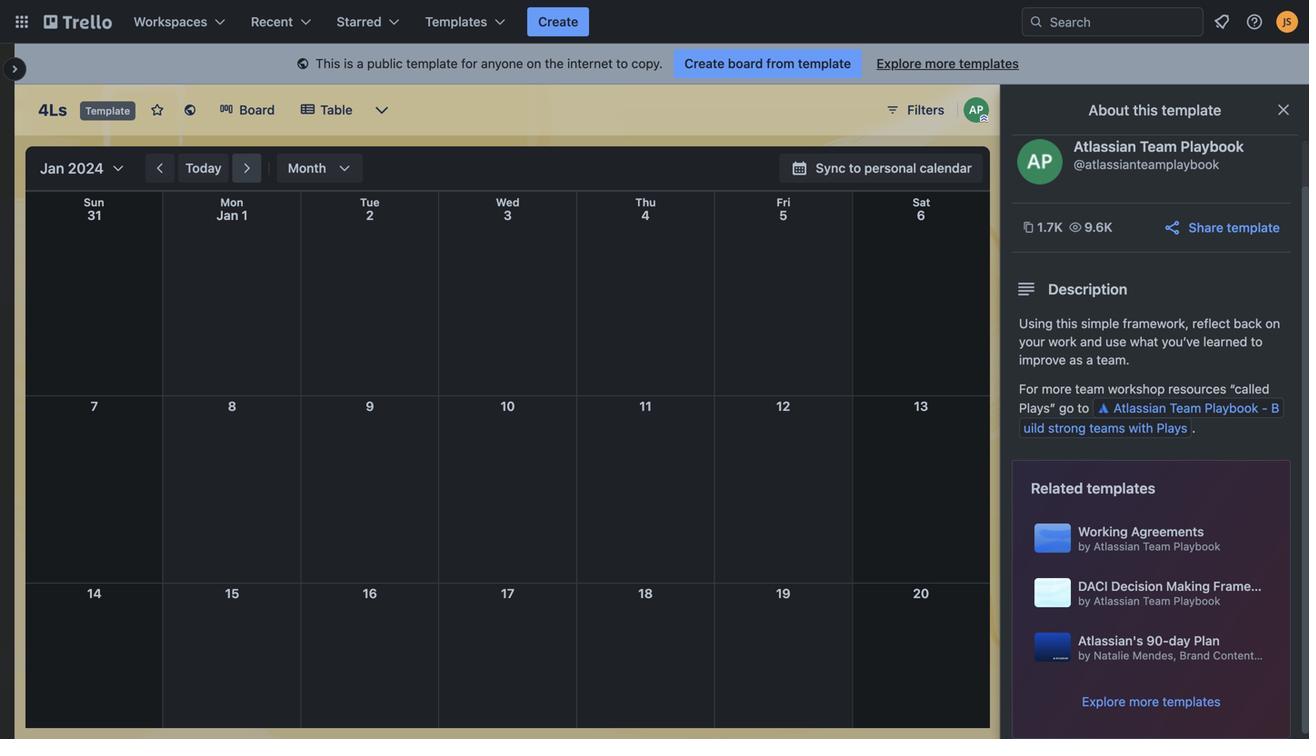 Task type: locate. For each thing, give the bounding box(es) containing it.
0 vertical spatial explore
[[877, 56, 922, 71]]

jan 2024
[[40, 160, 104, 177]]

explore more templates link
[[866, 49, 1030, 78], [1082, 693, 1221, 711]]

uild
[[1024, 421, 1045, 436]]

more up go on the right
[[1042, 382, 1072, 397]]

2 horizontal spatial templates
[[1163, 694, 1221, 709]]

.
[[1193, 421, 1196, 436]]

1 vertical spatial a
[[1087, 352, 1094, 367]]

more down mendes,
[[1130, 694, 1160, 709]]

jan 1
[[217, 208, 248, 223]]

0 vertical spatial on
[[527, 56, 542, 71]]

for more team workshop resources "called plays" go to
[[1020, 382, 1270, 416]]

workspaces
[[134, 14, 207, 29]]

team down decision
[[1143, 595, 1171, 607]]

more for the leftmost the explore more templates link
[[925, 56, 956, 71]]

1 by from the top
[[1079, 540, 1091, 553]]

3 by from the top
[[1079, 649, 1091, 662]]

jan left "1"
[[217, 208, 239, 223]]

1 horizontal spatial explore
[[1082, 694, 1126, 709]]

1 vertical spatial explore more templates link
[[1082, 693, 1221, 711]]

share
[[1189, 220, 1224, 235]]

explore up filters button
[[877, 56, 922, 71]]

work
[[1049, 334, 1077, 349]]

as
[[1070, 352, 1083, 367]]

2 horizontal spatial more
[[1130, 694, 1160, 709]]

by down working
[[1079, 540, 1091, 553]]

atlassian down workshop
[[1114, 401, 1167, 416]]

2 vertical spatial by
[[1079, 649, 1091, 662]]

plays"
[[1020, 401, 1056, 416]]

strong
[[1049, 421, 1086, 436]]

by down daci
[[1079, 595, 1091, 607]]

day
[[1169, 633, 1191, 648]]

1 vertical spatial this
[[1057, 316, 1078, 331]]

atlassian team playbook (atlassianteamplaybook) image
[[1018, 139, 1063, 185]]

0 horizontal spatial jan
[[40, 160, 64, 177]]

1 vertical spatial templates
[[1087, 480, 1156, 497]]

personal
[[865, 161, 917, 176]]

atlassian team playbook link
[[1074, 138, 1244, 155]]

atlassian team playbook @atlassianteamplaybook
[[1074, 138, 1244, 172]]

internet
[[567, 56, 613, 71]]

table
[[320, 102, 353, 117]]

0 vertical spatial jan
[[40, 160, 64, 177]]

this for using
[[1057, 316, 1078, 331]]

explore more templates
[[877, 56, 1019, 71], [1082, 694, 1221, 709]]

on right back
[[1266, 316, 1281, 331]]

atlassian inside daci decision making framework by atlassian team playbook
[[1094, 595, 1140, 607]]

by
[[1079, 540, 1091, 553], [1079, 595, 1091, 607], [1079, 649, 1091, 662]]

go
[[1059, 401, 1075, 416]]

making
[[1167, 579, 1211, 594]]

template right the 'share'
[[1227, 220, 1281, 235]]

a
[[357, 56, 364, 71], [1087, 352, 1094, 367]]

explore more templates for the leftmost the explore more templates link
[[877, 56, 1019, 71]]

0 horizontal spatial create
[[538, 14, 579, 29]]

0 notifications image
[[1211, 11, 1233, 33]]

0 horizontal spatial explore
[[877, 56, 922, 71]]

0 vertical spatial by
[[1079, 540, 1091, 553]]

0 vertical spatial a
[[357, 56, 364, 71]]

jan left 2024
[[40, 160, 64, 177]]

1 horizontal spatial on
[[1266, 316, 1281, 331]]

using
[[1020, 316, 1053, 331]]

1 horizontal spatial a
[[1087, 352, 1094, 367]]

mendes,
[[1133, 649, 1177, 662]]

explore more templates down mendes,
[[1082, 694, 1221, 709]]

a right is
[[357, 56, 364, 71]]

team
[[1140, 138, 1178, 155], [1170, 401, 1202, 416], [1143, 540, 1171, 553], [1143, 595, 1171, 607], [1258, 649, 1285, 662]]

more inside for more team workshop resources "called plays" go to
[[1042, 382, 1072, 397]]

to right sync
[[849, 161, 861, 176]]

team inside atlassian team playbook - b uild strong teams with plays
[[1170, 401, 1202, 416]]

0 horizontal spatial templates
[[960, 56, 1019, 71]]

this inside the using this simple framework, reflect back on your work and use what you've learned to improve as a team.
[[1057, 316, 1078, 331]]

atlassian team playbook - b uild strong teams with plays
[[1024, 401, 1280, 436]]

framework,
[[1123, 316, 1189, 331]]

11
[[640, 399, 652, 414]]

atlassian's 90-day plan by natalie mendes, brand content team lead
[[1079, 633, 1310, 662]]

team inside daci decision making framework by atlassian team playbook
[[1143, 595, 1171, 607]]

to
[[616, 56, 628, 71], [849, 161, 861, 176], [1251, 334, 1263, 349], [1078, 401, 1090, 416]]

playbook inside working agreements by atlassian team playbook
[[1174, 540, 1221, 553]]

17
[[501, 586, 515, 601]]

2 by from the top
[[1079, 595, 1091, 607]]

1 horizontal spatial templates
[[1087, 480, 1156, 497]]

1 horizontal spatial explore more templates
[[1082, 694, 1221, 709]]

0 horizontal spatial explore more templates
[[877, 56, 1019, 71]]

1 vertical spatial create
[[685, 56, 725, 71]]

search image
[[1030, 15, 1044, 29]]

from
[[767, 56, 795, 71]]

create inside button
[[538, 14, 579, 29]]

by left natalie
[[1079, 649, 1091, 662]]

b
[[1272, 401, 1280, 416]]

templates up atlassian team playbook (atlassianteamplaybook) icon
[[960, 56, 1019, 71]]

explore more templates link up filters
[[866, 49, 1030, 78]]

mon
[[220, 196, 244, 209]]

0 vertical spatial explore more templates link
[[866, 49, 1030, 78]]

template
[[406, 56, 458, 71], [798, 56, 852, 71], [1162, 101, 1222, 119], [1227, 220, 1281, 235]]

the
[[545, 56, 564, 71]]

0 vertical spatial create
[[538, 14, 579, 29]]

1 vertical spatial more
[[1042, 382, 1072, 397]]

open information menu image
[[1246, 13, 1264, 31]]

playbook down making
[[1174, 595, 1221, 607]]

this right about
[[1134, 101, 1158, 119]]

board
[[239, 102, 275, 117]]

template up "atlassian team playbook" link
[[1162, 101, 1222, 119]]

1 vertical spatial explore more templates
[[1082, 694, 1221, 709]]

create
[[538, 14, 579, 29], [685, 56, 725, 71]]

team inside atlassian team playbook @atlassianteamplaybook
[[1140, 138, 1178, 155]]

0 vertical spatial explore more templates
[[877, 56, 1019, 71]]

0 vertical spatial templates
[[960, 56, 1019, 71]]

explore more templates up filters
[[877, 56, 1019, 71]]

Search field
[[1044, 8, 1203, 35]]

more up filters
[[925, 56, 956, 71]]

this up work
[[1057, 316, 1078, 331]]

team left lead
[[1258, 649, 1285, 662]]

this member is an admin of this board. image
[[980, 115, 989, 123]]

team up .
[[1170, 401, 1202, 416]]

19
[[776, 586, 791, 601]]

more for the explore more templates link to the right
[[1130, 694, 1160, 709]]

template right from
[[798, 56, 852, 71]]

share template button
[[1164, 218, 1281, 237]]

explore for the leftmost the explore more templates link
[[877, 56, 922, 71]]

1 horizontal spatial jan
[[217, 208, 239, 223]]

by inside atlassian's 90-day plan by natalie mendes, brand content team lead
[[1079, 649, 1091, 662]]

templates down brand
[[1163, 694, 1221, 709]]

playbook down "called
[[1205, 401, 1259, 416]]

create for create
[[538, 14, 579, 29]]

team up @atlassianteamplaybook
[[1140, 138, 1178, 155]]

about
[[1089, 101, 1130, 119]]

0 horizontal spatial this
[[1057, 316, 1078, 331]]

16
[[363, 586, 377, 601]]

create board from template
[[685, 56, 852, 71]]

to down back
[[1251, 334, 1263, 349]]

john smith (johnsmith38824343) image
[[1277, 11, 1299, 33]]

atlassian inside working agreements by atlassian team playbook
[[1094, 540, 1140, 553]]

1 vertical spatial explore
[[1082, 694, 1126, 709]]

more
[[925, 56, 956, 71], [1042, 382, 1072, 397], [1130, 694, 1160, 709]]

1 horizontal spatial explore more templates link
[[1082, 693, 1221, 711]]

1 vertical spatial jan
[[217, 208, 239, 223]]

create for create board from template
[[685, 56, 725, 71]]

daci
[[1079, 579, 1108, 594]]

explore
[[877, 56, 922, 71], [1082, 694, 1126, 709]]

1 vertical spatial by
[[1079, 595, 1091, 607]]

1 horizontal spatial this
[[1134, 101, 1158, 119]]

for
[[461, 56, 478, 71]]

2 vertical spatial more
[[1130, 694, 1160, 709]]

jan for jan 2024
[[40, 160, 64, 177]]

0 vertical spatial more
[[925, 56, 956, 71]]

month button
[[277, 154, 363, 183]]

1 horizontal spatial more
[[1042, 382, 1072, 397]]

explore more templates inside the explore more templates link
[[877, 56, 1019, 71]]

1.7k
[[1038, 220, 1063, 235]]

star or unstar board image
[[150, 103, 165, 117]]

jan inside button
[[40, 160, 64, 177]]

1 vertical spatial on
[[1266, 316, 1281, 331]]

4
[[642, 208, 650, 223]]

create up the on the top
[[538, 14, 579, 29]]

1 horizontal spatial create
[[685, 56, 725, 71]]

table link
[[290, 95, 364, 125]]

recent button
[[240, 7, 322, 36]]

atlassian down working
[[1094, 540, 1140, 553]]

fri
[[777, 196, 791, 209]]

0 vertical spatial this
[[1134, 101, 1158, 119]]

templates up working
[[1087, 480, 1156, 497]]

team down agreements
[[1143, 540, 1171, 553]]

playbook down agreements
[[1174, 540, 1221, 553]]

explore more templates link down mendes,
[[1082, 693, 1221, 711]]

customize views image
[[373, 101, 391, 119]]

atlassian down about
[[1074, 138, 1137, 155]]

templates
[[960, 56, 1019, 71], [1087, 480, 1156, 497], [1163, 694, 1221, 709]]

playbook down about this template
[[1181, 138, 1244, 155]]

teams
[[1090, 421, 1126, 436]]

this
[[316, 56, 341, 71]]

to right go on the right
[[1078, 401, 1090, 416]]

a right as
[[1087, 352, 1094, 367]]

atlassian
[[1074, 138, 1137, 155], [1114, 401, 1167, 416], [1094, 540, 1140, 553], [1094, 595, 1140, 607]]

working agreements by atlassian team playbook
[[1079, 524, 1221, 553]]

atlassian down decision
[[1094, 595, 1140, 607]]

by inside daci decision making framework by atlassian team playbook
[[1079, 595, 1091, 607]]

create left board
[[685, 56, 725, 71]]

template left for
[[406, 56, 458, 71]]

explore down natalie
[[1082, 694, 1126, 709]]

team inside working agreements by atlassian team playbook
[[1143, 540, 1171, 553]]

7
[[91, 399, 98, 414]]

jan
[[40, 160, 64, 177], [217, 208, 239, 223]]

playbook
[[1181, 138, 1244, 155], [1205, 401, 1259, 416], [1174, 540, 1221, 553], [1174, 595, 1221, 607]]

copy.
[[632, 56, 663, 71]]

0 horizontal spatial more
[[925, 56, 956, 71]]

on left the on the top
[[527, 56, 542, 71]]

today
[[186, 161, 222, 176]]

using this simple framework, reflect back on your work and use what you've learned to improve as a team.
[[1020, 316, 1281, 367]]



Task type: vqa. For each thing, say whether or not it's contained in the screenshot.


Task type: describe. For each thing, give the bounding box(es) containing it.
4ls
[[38, 100, 67, 120]]

2 vertical spatial templates
[[1163, 694, 1221, 709]]

sat
[[913, 196, 931, 209]]

a inside the using this simple framework, reflect back on your work and use what you've learned to improve as a team.
[[1087, 352, 1094, 367]]

20
[[913, 586, 930, 601]]

starred
[[337, 14, 382, 29]]

is
[[344, 56, 353, 71]]

related templates
[[1031, 480, 1156, 497]]

board
[[728, 56, 763, 71]]

3
[[504, 208, 512, 223]]

by inside working agreements by atlassian team playbook
[[1079, 540, 1091, 553]]

workspaces button
[[123, 7, 237, 36]]

5
[[780, 208, 788, 223]]

your
[[1020, 334, 1045, 349]]

sun
[[84, 196, 104, 209]]

8
[[228, 399, 236, 414]]

to left copy.
[[616, 56, 628, 71]]

14
[[87, 586, 102, 601]]

team inside atlassian's 90-day plan by natalie mendes, brand content team lead
[[1258, 649, 1285, 662]]

jan 2024 button
[[33, 154, 125, 183]]

by for daci
[[1079, 595, 1091, 607]]

9
[[366, 399, 374, 414]]

lead
[[1288, 649, 1310, 662]]

0 horizontal spatial on
[[527, 56, 542, 71]]

related
[[1031, 480, 1084, 497]]

for
[[1020, 382, 1039, 397]]

atlassian's
[[1079, 633, 1144, 648]]

simple
[[1082, 316, 1120, 331]]

working
[[1079, 524, 1128, 539]]

10
[[501, 399, 515, 414]]

atlassian team playbook - b uild strong teams with plays button
[[1020, 398, 1285, 438]]

1
[[242, 208, 248, 223]]

playbook inside daci decision making framework by atlassian team playbook
[[1174, 595, 1221, 607]]

learned
[[1204, 334, 1248, 349]]

back
[[1234, 316, 1263, 331]]

18
[[639, 586, 653, 601]]

6
[[917, 208, 926, 223]]

90-
[[1147, 633, 1169, 648]]

team
[[1076, 382, 1105, 397]]

13
[[914, 399, 929, 414]]

plan
[[1194, 633, 1220, 648]]

by for atlassian's
[[1079, 649, 1091, 662]]

you've
[[1162, 334, 1201, 349]]

templates button
[[414, 7, 517, 36]]

playbook inside atlassian team playbook - b uild strong teams with plays
[[1205, 401, 1259, 416]]

filters button
[[880, 95, 950, 125]]

framework
[[1214, 579, 1281, 594]]

today button
[[178, 154, 229, 183]]

content
[[1214, 649, 1255, 662]]

template
[[85, 105, 130, 117]]

atlassian team playbook - b uild strong teams with plays link
[[1020, 398, 1285, 438]]

this for about
[[1134, 101, 1158, 119]]

create board from template link
[[674, 49, 862, 78]]

calendar
[[920, 161, 972, 176]]

-
[[1262, 401, 1268, 416]]

month
[[288, 161, 326, 176]]

"called
[[1230, 382, 1270, 397]]

back to home image
[[44, 7, 112, 36]]

0 horizontal spatial a
[[357, 56, 364, 71]]

and
[[1081, 334, 1103, 349]]

explore more templates for the explore more templates link to the right
[[1082, 694, 1221, 709]]

to inside the using this simple framework, reflect back on your work and use what you've learned to improve as a team.
[[1251, 334, 1263, 349]]

filters
[[908, 102, 945, 117]]

playbook inside atlassian team playbook @atlassianteamplaybook
[[1181, 138, 1244, 155]]

primary element
[[0, 0, 1310, 44]]

jan for jan 1
[[217, 208, 239, 223]]

atlassian team playbook (atlassianteamplaybook) image
[[964, 97, 990, 123]]

resources
[[1169, 382, 1227, 397]]

0 horizontal spatial explore more templates link
[[866, 49, 1030, 78]]

template inside button
[[1227, 220, 1281, 235]]

anyone
[[481, 56, 523, 71]]

public
[[367, 56, 403, 71]]

daci decision making framework by atlassian team playbook
[[1079, 579, 1281, 607]]

public image
[[183, 103, 198, 117]]

sm image
[[294, 55, 312, 74]]

workshop
[[1108, 382, 1165, 397]]

sync to personal calendar
[[816, 161, 972, 176]]

recent
[[251, 14, 293, 29]]

team.
[[1097, 352, 1130, 367]]

@atlassianteamplaybook
[[1074, 157, 1220, 172]]

to inside button
[[849, 161, 861, 176]]

description
[[1049, 281, 1128, 298]]

31
[[87, 208, 102, 223]]

tue
[[360, 196, 380, 209]]

atlassian inside atlassian team playbook @atlassianteamplaybook
[[1074, 138, 1137, 155]]

12
[[777, 399, 791, 414]]

Board name text field
[[29, 95, 76, 125]]

2024
[[68, 160, 104, 177]]

to inside for more team workshop resources "called plays" go to
[[1078, 401, 1090, 416]]

on inside the using this simple framework, reflect back on your work and use what you've learned to improve as a team.
[[1266, 316, 1281, 331]]

improve
[[1020, 352, 1066, 367]]

2
[[366, 208, 374, 223]]

plays
[[1157, 421, 1188, 436]]

with
[[1129, 421, 1154, 436]]

explore for the explore more templates link to the right
[[1082, 694, 1126, 709]]

sync
[[816, 161, 846, 176]]

this is a public template for anyone on the internet to copy.
[[316, 56, 663, 71]]

atlassian inside atlassian team playbook - b uild strong teams with plays
[[1114, 401, 1167, 416]]

starred button
[[326, 7, 411, 36]]



